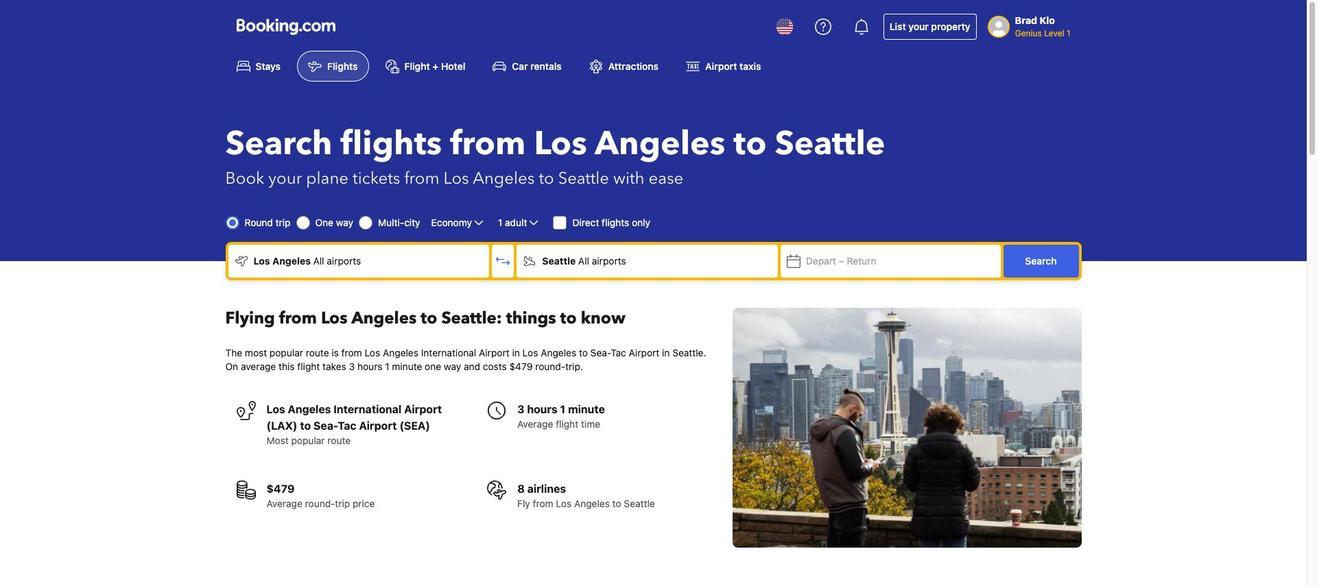 Task type: vqa. For each thing, say whether or not it's contained in the screenshot.
the bottom affected
no



Task type: describe. For each thing, give the bounding box(es) containing it.
one
[[425, 361, 441, 373]]

airlines
[[527, 483, 566, 496]]

property
[[931, 21, 971, 32]]

2 airports from the left
[[592, 255, 626, 267]]

flying
[[225, 308, 275, 330]]

average flight time
[[517, 419, 600, 430]]

airport left (sea)
[[359, 420, 397, 432]]

level
[[1044, 28, 1064, 38]]

stays link
[[225, 51, 292, 82]]

rentals
[[531, 61, 562, 72]]

1 vertical spatial hours
[[527, 404, 558, 416]]

search for search
[[1025, 255, 1057, 267]]

most
[[245, 347, 267, 359]]

booking.com online hotel reservations image
[[236, 19, 335, 35]]

car rentals
[[512, 61, 562, 72]]

list
[[890, 21, 906, 32]]

+
[[432, 61, 439, 72]]

most popular route
[[267, 435, 351, 447]]

time
[[581, 419, 600, 430]]

the most popular route is from los angeles international airport in los angeles to sea-tac airport in seattle. on average this flight takes 3 hours 1 minute one way and costs $479 round-trip.
[[225, 347, 706, 373]]

8 airlines
[[517, 483, 566, 496]]

ease
[[649, 168, 684, 190]]

1 horizontal spatial trip
[[335, 498, 350, 510]]

1 vertical spatial 3
[[517, 404, 524, 416]]

1 vertical spatial $479
[[267, 483, 295, 496]]

flight + hotel
[[404, 61, 465, 72]]

airport up 'costs'
[[479, 347, 510, 359]]

your inside search flights from los angeles to seattle book your plane tickets from los angeles to seattle with ease
[[268, 168, 302, 190]]

depart
[[806, 255, 836, 267]]

search for search flights from los angeles to seattle book your plane tickets from los angeles to seattle with ease
[[225, 122, 332, 167]]

fly
[[517, 498, 530, 510]]

international inside los angeles international airport (lax) to sea-tac airport (sea)
[[334, 404, 402, 416]]

one way
[[315, 217, 353, 229]]

1 vertical spatial route
[[328, 435, 351, 447]]

los angeles international airport (lax) to sea-tac airport (sea)
[[267, 404, 442, 432]]

things
[[506, 308, 556, 330]]

average for 3 hours 1 minute
[[517, 419, 553, 430]]

attractions
[[608, 61, 659, 72]]

flight inside the most popular route is from los angeles international airport in los angeles to sea-tac airport in seattle. on average this flight takes 3 hours 1 minute one way and costs $479 round-trip.
[[297, 361, 320, 373]]

and
[[464, 361, 480, 373]]

most
[[267, 435, 289, 447]]

1 inside brad klo genius level 1
[[1067, 28, 1071, 38]]

klo
[[1040, 14, 1055, 26]]

(sea)
[[399, 420, 430, 432]]

seattle.
[[672, 347, 706, 359]]

direct
[[573, 217, 599, 229]]

flights
[[327, 61, 358, 72]]

airport left taxis
[[705, 61, 737, 72]]

fly from los angeles to seattle
[[517, 498, 655, 510]]

flights for direct
[[602, 217, 629, 229]]

tac inside los angeles international airport (lax) to sea-tac airport (sea)
[[338, 420, 356, 432]]

2 in from the left
[[662, 347, 670, 359]]

plane
[[306, 168, 349, 190]]

car
[[512, 61, 528, 72]]

1 all from the left
[[313, 255, 324, 267]]

1 up average flight time
[[560, 404, 566, 416]]

1 inside the most popular route is from los angeles international airport in los angeles to sea-tac airport in seattle. on average this flight takes 3 hours 1 minute one way and costs $479 round-trip.
[[385, 361, 389, 373]]

international inside the most popular route is from los angeles international airport in los angeles to sea-tac airport in seattle. on average this flight takes 3 hours 1 minute one way and costs $479 round-trip.
[[421, 347, 476, 359]]

0 vertical spatial your
[[909, 21, 929, 32]]

stays
[[256, 61, 281, 72]]

2 all from the left
[[578, 255, 589, 267]]

1 airports from the left
[[327, 255, 361, 267]]

trip.
[[565, 361, 583, 373]]

1 inside 1 adult dropdown button
[[498, 217, 502, 229]]

1 in from the left
[[512, 347, 520, 359]]

multi-
[[378, 217, 404, 229]]

los angeles all airports
[[253, 255, 361, 267]]

los inside los angeles international airport (lax) to sea-tac airport (sea)
[[267, 404, 285, 416]]

car rentals link
[[482, 51, 573, 82]]

average
[[241, 361, 276, 373]]

minute inside the most popular route is from los angeles international airport in los angeles to sea-tac airport in seattle. on average this flight takes 3 hours 1 minute one way and costs $479 round-trip.
[[392, 361, 422, 373]]

is
[[332, 347, 339, 359]]

this
[[279, 361, 295, 373]]

list your property link
[[883, 14, 977, 40]]

1 vertical spatial minute
[[568, 404, 605, 416]]

on
[[225, 361, 238, 373]]

round
[[245, 217, 273, 229]]

3 hours 1 minute
[[517, 404, 605, 416]]



Task type: locate. For each thing, give the bounding box(es) containing it.
flight right "this"
[[297, 361, 320, 373]]

sea- up most popular route
[[314, 420, 338, 432]]

0 vertical spatial round-
[[535, 361, 565, 373]]

8
[[517, 483, 525, 496]]

flights left 'only'
[[602, 217, 629, 229]]

depart – return
[[806, 255, 876, 267]]

1 horizontal spatial flights
[[602, 217, 629, 229]]

los
[[534, 122, 587, 167], [444, 168, 469, 190], [253, 255, 270, 267], [321, 308, 348, 330], [365, 347, 380, 359], [523, 347, 538, 359], [267, 404, 285, 416], [556, 498, 572, 510]]

search button
[[1003, 245, 1079, 278]]

1 vertical spatial way
[[444, 361, 461, 373]]

search inside search flights from los angeles to seattle book your plane tickets from los angeles to seattle with ease
[[225, 122, 332, 167]]

search inside button
[[1025, 255, 1057, 267]]

average round-trip price
[[267, 498, 375, 510]]

flights link
[[297, 51, 369, 82]]

1 horizontal spatial search
[[1025, 255, 1057, 267]]

international up one
[[421, 347, 476, 359]]

1 horizontal spatial sea-
[[590, 347, 611, 359]]

0 vertical spatial tac
[[611, 347, 626, 359]]

0 horizontal spatial your
[[268, 168, 302, 190]]

flight down 3 hours 1 minute
[[556, 419, 579, 430]]

1 horizontal spatial 3
[[517, 404, 524, 416]]

takes
[[323, 361, 346, 373]]

$479
[[509, 361, 533, 373], [267, 483, 295, 496]]

0 horizontal spatial flight
[[297, 361, 320, 373]]

0 horizontal spatial trip
[[276, 217, 291, 229]]

price
[[353, 498, 375, 510]]

international
[[421, 347, 476, 359], [334, 404, 402, 416]]

your right the book
[[268, 168, 302, 190]]

average for $479
[[267, 498, 302, 510]]

route
[[306, 347, 329, 359], [328, 435, 351, 447]]

all down one
[[313, 255, 324, 267]]

your
[[909, 21, 929, 32], [268, 168, 302, 190]]

in down things
[[512, 347, 520, 359]]

popular up "this"
[[270, 347, 303, 359]]

0 horizontal spatial $479
[[267, 483, 295, 496]]

0 vertical spatial search
[[225, 122, 332, 167]]

airport up (sea)
[[404, 404, 442, 416]]

1 horizontal spatial round-
[[535, 361, 565, 373]]

0 vertical spatial average
[[517, 419, 553, 430]]

popular
[[270, 347, 303, 359], [291, 435, 325, 447]]

angeles
[[595, 122, 725, 167], [473, 168, 535, 190], [272, 255, 311, 267], [351, 308, 417, 330], [383, 347, 418, 359], [541, 347, 576, 359], [288, 404, 331, 416], [574, 498, 610, 510]]

sea-
[[590, 347, 611, 359], [314, 420, 338, 432]]

with
[[613, 168, 645, 190]]

a beautiful view of seattle image
[[733, 308, 1082, 548]]

hours up average flight time
[[527, 404, 558, 416]]

popular inside the most popular route is from los angeles international airport in los angeles to sea-tac airport in seattle. on average this flight takes 3 hours 1 minute one way and costs $479 round-trip.
[[270, 347, 303, 359]]

from
[[450, 122, 526, 167], [404, 168, 440, 190], [279, 308, 317, 330], [341, 347, 362, 359], [533, 498, 553, 510]]

0 horizontal spatial international
[[334, 404, 402, 416]]

seattle:
[[441, 308, 502, 330]]

1 vertical spatial average
[[267, 498, 302, 510]]

to
[[734, 122, 767, 167], [539, 168, 554, 190], [421, 308, 437, 330], [560, 308, 577, 330], [579, 347, 588, 359], [300, 420, 311, 432], [612, 498, 621, 510]]

1 horizontal spatial your
[[909, 21, 929, 32]]

0 vertical spatial flight
[[297, 361, 320, 373]]

1 vertical spatial sea-
[[314, 420, 338, 432]]

book
[[225, 168, 264, 190]]

1 left one
[[385, 361, 389, 373]]

flight + hotel link
[[374, 51, 476, 82]]

flight
[[404, 61, 430, 72]]

hotel
[[441, 61, 465, 72]]

flights inside search flights from los angeles to seattle book your plane tickets from los angeles to seattle with ease
[[340, 122, 442, 167]]

hours right takes
[[357, 361, 382, 373]]

the
[[225, 347, 242, 359]]

minute left one
[[392, 361, 422, 373]]

attractions link
[[578, 51, 670, 82]]

list your property
[[890, 21, 971, 32]]

1 vertical spatial your
[[268, 168, 302, 190]]

(lax)
[[267, 420, 297, 432]]

3 up average flight time
[[517, 404, 524, 416]]

to inside the most popular route is from los angeles international airport in los angeles to sea-tac airport in seattle. on average this flight takes 3 hours 1 minute one way and costs $479 round-trip.
[[579, 347, 588, 359]]

0 vertical spatial 3
[[349, 361, 355, 373]]

1 right level on the right top of page
[[1067, 28, 1071, 38]]

0 horizontal spatial minute
[[392, 361, 422, 373]]

way inside the most popular route is from los angeles international airport in los angeles to sea-tac airport in seattle. on average this flight takes 3 hours 1 minute one way and costs $479 round-trip.
[[444, 361, 461, 373]]

0 horizontal spatial way
[[336, 217, 353, 229]]

1 horizontal spatial flight
[[556, 419, 579, 430]]

your right list
[[909, 21, 929, 32]]

route left the is at bottom left
[[306, 347, 329, 359]]

airports down one way
[[327, 255, 361, 267]]

flights for search
[[340, 122, 442, 167]]

genius
[[1015, 28, 1042, 38]]

1 left adult
[[498, 217, 502, 229]]

flights
[[340, 122, 442, 167], [602, 217, 629, 229]]

only
[[632, 217, 650, 229]]

1 vertical spatial flights
[[602, 217, 629, 229]]

0 vertical spatial minute
[[392, 361, 422, 373]]

1 adult button
[[497, 215, 542, 231]]

airport left seattle.
[[629, 347, 660, 359]]

seattle all airports
[[542, 255, 626, 267]]

round-
[[535, 361, 565, 373], [305, 498, 335, 510]]

1
[[1067, 28, 1071, 38], [498, 217, 502, 229], [385, 361, 389, 373], [560, 404, 566, 416]]

1 vertical spatial search
[[1025, 255, 1057, 267]]

1 horizontal spatial way
[[444, 361, 461, 373]]

1 horizontal spatial $479
[[509, 361, 533, 373]]

1 vertical spatial round-
[[305, 498, 335, 510]]

multi-city
[[378, 217, 420, 229]]

1 horizontal spatial hours
[[527, 404, 558, 416]]

angeles inside los angeles international airport (lax) to sea-tac airport (sea)
[[288, 404, 331, 416]]

airports
[[327, 255, 361, 267], [592, 255, 626, 267]]

tac up most popular route
[[338, 420, 356, 432]]

hours
[[357, 361, 382, 373], [527, 404, 558, 416]]

1 horizontal spatial tac
[[611, 347, 626, 359]]

1 vertical spatial trip
[[335, 498, 350, 510]]

0 horizontal spatial all
[[313, 255, 324, 267]]

one
[[315, 217, 333, 229]]

0 horizontal spatial tac
[[338, 420, 356, 432]]

0 vertical spatial hours
[[357, 361, 382, 373]]

in left seattle.
[[662, 347, 670, 359]]

economy
[[431, 217, 472, 229]]

route down los angeles international airport (lax) to sea-tac airport (sea)
[[328, 435, 351, 447]]

0 vertical spatial popular
[[270, 347, 303, 359]]

1 vertical spatial international
[[334, 404, 402, 416]]

airports down direct flights only at the top left of the page
[[592, 255, 626, 267]]

search
[[225, 122, 332, 167], [1025, 255, 1057, 267]]

0 horizontal spatial round-
[[305, 498, 335, 510]]

airport taxis link
[[675, 51, 772, 82]]

1 horizontal spatial minute
[[568, 404, 605, 416]]

depart – return button
[[781, 245, 1001, 278]]

trip
[[276, 217, 291, 229], [335, 498, 350, 510]]

adult
[[505, 217, 527, 229]]

3 right takes
[[349, 361, 355, 373]]

minute up time
[[568, 404, 605, 416]]

0 horizontal spatial flights
[[340, 122, 442, 167]]

0 horizontal spatial airports
[[327, 255, 361, 267]]

flight
[[297, 361, 320, 373], [556, 419, 579, 430]]

round- up 3 hours 1 minute
[[535, 361, 565, 373]]

costs
[[483, 361, 507, 373]]

tac down know
[[611, 347, 626, 359]]

average
[[517, 419, 553, 430], [267, 498, 302, 510]]

sea- down know
[[590, 347, 611, 359]]

sea- inside the most popular route is from los angeles international airport in los angeles to sea-tac airport in seattle. on average this flight takes 3 hours 1 minute one way and costs $479 round-trip.
[[590, 347, 611, 359]]

all
[[313, 255, 324, 267], [578, 255, 589, 267]]

trip left price
[[335, 498, 350, 510]]

sea- inside los angeles international airport (lax) to sea-tac airport (sea)
[[314, 420, 338, 432]]

0 vertical spatial sea-
[[590, 347, 611, 359]]

to inside los angeles international airport (lax) to sea-tac airport (sea)
[[300, 420, 311, 432]]

tac
[[611, 347, 626, 359], [338, 420, 356, 432]]

1 vertical spatial flight
[[556, 419, 579, 430]]

all down direct
[[578, 255, 589, 267]]

flights up tickets
[[340, 122, 442, 167]]

round- left price
[[305, 498, 335, 510]]

search flights from los angeles to seattle book your plane tickets from los angeles to seattle with ease
[[225, 122, 885, 190]]

–
[[839, 255, 844, 267]]

city
[[404, 217, 420, 229]]

0 horizontal spatial average
[[267, 498, 302, 510]]

1 horizontal spatial all
[[578, 255, 589, 267]]

0 horizontal spatial 3
[[349, 361, 355, 373]]

1 vertical spatial popular
[[291, 435, 325, 447]]

1 horizontal spatial average
[[517, 419, 553, 430]]

round trip
[[245, 217, 291, 229]]

hours inside the most popular route is from los angeles international airport in los angeles to sea-tac airport in seattle. on average this flight takes 3 hours 1 minute one way and costs $479 round-trip.
[[357, 361, 382, 373]]

round- inside the most popular route is from los angeles international airport in los angeles to sea-tac airport in seattle. on average this flight takes 3 hours 1 minute one way and costs $479 round-trip.
[[535, 361, 565, 373]]

0 vertical spatial way
[[336, 217, 353, 229]]

flying from los angeles to seattle: things to know
[[225, 308, 626, 330]]

0 vertical spatial route
[[306, 347, 329, 359]]

$479 inside the most popular route is from los angeles international airport in los angeles to sea-tac airport in seattle. on average this flight takes 3 hours 1 minute one way and costs $479 round-trip.
[[509, 361, 533, 373]]

3 inside the most popular route is from los angeles international airport in los angeles to sea-tac airport in seattle. on average this flight takes 3 hours 1 minute one way and costs $479 round-trip.
[[349, 361, 355, 373]]

average down most
[[267, 498, 302, 510]]

0 horizontal spatial hours
[[357, 361, 382, 373]]

know
[[581, 308, 626, 330]]

0 horizontal spatial in
[[512, 347, 520, 359]]

tickets
[[353, 168, 400, 190]]

tac inside the most popular route is from los angeles international airport in los angeles to sea-tac airport in seattle. on average this flight takes 3 hours 1 minute one way and costs $479 round-trip.
[[611, 347, 626, 359]]

in
[[512, 347, 520, 359], [662, 347, 670, 359]]

from inside the most popular route is from los angeles international airport in los angeles to sea-tac airport in seattle. on average this flight takes 3 hours 1 minute one way and costs $479 round-trip.
[[341, 347, 362, 359]]

0 vertical spatial flights
[[340, 122, 442, 167]]

1 horizontal spatial airports
[[592, 255, 626, 267]]

seattle
[[775, 122, 885, 167], [558, 168, 609, 190], [542, 255, 576, 267], [624, 498, 655, 510]]

brad
[[1015, 14, 1037, 26]]

popular down (lax)
[[291, 435, 325, 447]]

taxis
[[740, 61, 761, 72]]

trip right the round
[[276, 217, 291, 229]]

international up (sea)
[[334, 404, 402, 416]]

$479 up average round-trip price
[[267, 483, 295, 496]]

1 horizontal spatial international
[[421, 347, 476, 359]]

brad klo genius level 1
[[1015, 14, 1071, 38]]

0 vertical spatial international
[[421, 347, 476, 359]]

return
[[847, 255, 876, 267]]

0 vertical spatial $479
[[509, 361, 533, 373]]

1 horizontal spatial in
[[662, 347, 670, 359]]

1 vertical spatial tac
[[338, 420, 356, 432]]

airport taxis
[[705, 61, 761, 72]]

way
[[336, 217, 353, 229], [444, 361, 461, 373]]

0 vertical spatial trip
[[276, 217, 291, 229]]

average down 3 hours 1 minute
[[517, 419, 553, 430]]

1 adult
[[498, 217, 527, 229]]

airport
[[705, 61, 737, 72], [479, 347, 510, 359], [629, 347, 660, 359], [404, 404, 442, 416], [359, 420, 397, 432]]

0 horizontal spatial search
[[225, 122, 332, 167]]

route inside the most popular route is from los angeles international airport in los angeles to sea-tac airport in seattle. on average this flight takes 3 hours 1 minute one way and costs $479 round-trip.
[[306, 347, 329, 359]]

direct flights only
[[573, 217, 650, 229]]

0 horizontal spatial sea-
[[314, 420, 338, 432]]

$479 right 'costs'
[[509, 361, 533, 373]]



